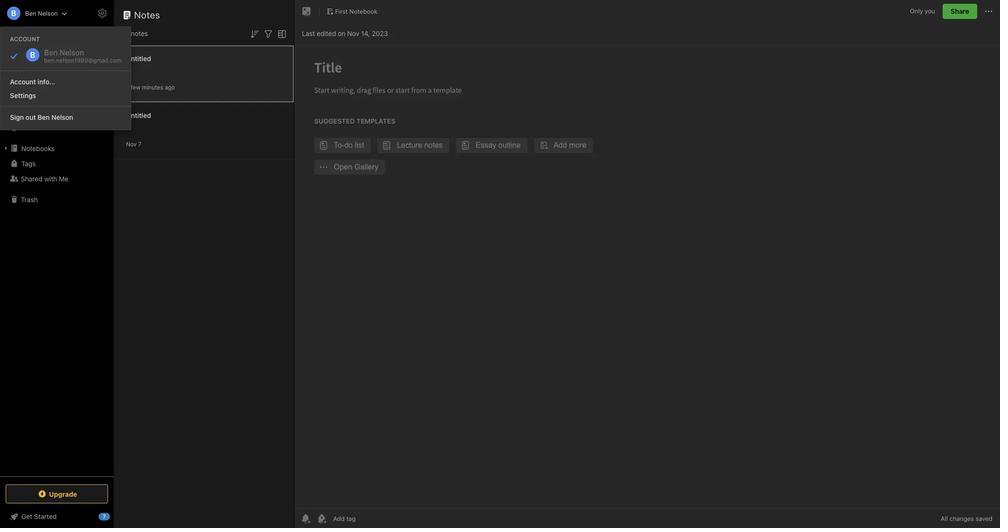 Task type: describe. For each thing, give the bounding box(es) containing it.
get
[[21, 513, 32, 521]]

new button
[[6, 50, 108, 67]]

Add filters field
[[263, 27, 274, 40]]

Note Editor text field
[[294, 46, 1000, 509]]

last edited on nov 14, 2023
[[302, 29, 388, 37]]

shared with me link
[[0, 171, 113, 186]]

2
[[125, 29, 129, 37]]

settings link
[[0, 89, 131, 102]]

account info…
[[10, 78, 55, 86]]

few
[[131, 84, 140, 91]]

ben nelson
[[25, 9, 58, 17]]

tasks
[[21, 123, 38, 132]]

2 untitled from the top
[[126, 111, 151, 119]]

only
[[910, 7, 923, 15]]

ago
[[165, 84, 175, 91]]

2023
[[372, 29, 388, 37]]

only you
[[910, 7, 935, 15]]

notebook
[[349, 7, 377, 15]]

14,
[[361, 29, 370, 37]]

edited
[[317, 29, 336, 37]]

home
[[21, 78, 39, 86]]

account for account info…
[[10, 78, 36, 86]]

minutes
[[142, 84, 163, 91]]

click to collapse image
[[110, 511, 117, 522]]

you
[[925, 7, 935, 15]]

tree containing home
[[0, 74, 114, 476]]

trash
[[21, 196, 38, 204]]

changes
[[950, 515, 974, 523]]

shortcuts
[[21, 93, 51, 101]]

add a reminder image
[[300, 513, 311, 525]]

shared
[[21, 175, 43, 183]]

shared with me
[[21, 175, 68, 183]]

tags
[[21, 159, 36, 168]]

sign
[[10, 113, 24, 121]]

me
[[59, 175, 68, 183]]

Search text field
[[12, 27, 101, 45]]

settings image
[[97, 8, 108, 19]]

nov 7
[[126, 141, 141, 148]]

settings
[[10, 91, 36, 100]]

new
[[21, 54, 34, 62]]

Account field
[[0, 4, 67, 23]]

More actions field
[[983, 4, 994, 19]]

all changes saved
[[941, 515, 993, 523]]

notes
[[131, 29, 148, 37]]

notes link
[[0, 105, 113, 120]]

tasks button
[[0, 120, 113, 135]]

ben inside field
[[25, 9, 36, 17]]

expand note image
[[301, 6, 312, 17]]

account for account
[[10, 36, 40, 43]]

Add tag field
[[332, 515, 403, 523]]

tags button
[[0, 156, 113, 171]]

add tag image
[[316, 513, 328, 525]]



Task type: vqa. For each thing, say whether or not it's contained in the screenshot.
Search text box
yes



Task type: locate. For each thing, give the bounding box(es) containing it.
0 vertical spatial 7
[[138, 141, 141, 148]]

ben inside dropdown list menu
[[38, 113, 50, 121]]

1 vertical spatial untitled
[[126, 111, 151, 119]]

a few minutes ago
[[126, 84, 175, 91]]

None search field
[[12, 27, 101, 45]]

nelson inside field
[[38, 9, 58, 17]]

0 horizontal spatial ben
[[25, 9, 36, 17]]

notes
[[134, 9, 160, 20], [21, 108, 39, 116]]

0 vertical spatial nov
[[347, 29, 359, 37]]

1 vertical spatial 7
[[103, 514, 106, 520]]

more actions image
[[983, 6, 994, 17]]

nov
[[347, 29, 359, 37], [126, 141, 137, 148]]

add filters image
[[263, 28, 274, 40]]

notes up tasks
[[21, 108, 39, 116]]

tree
[[0, 74, 114, 476]]

untitled down 'few'
[[126, 111, 151, 119]]

7 inside help and learning task checklist field
[[103, 514, 106, 520]]

View options field
[[274, 27, 288, 40]]

upgrade
[[49, 490, 77, 498]]

notebooks link
[[0, 141, 113, 156]]

nelson down 'shortcuts' button
[[51, 113, 73, 121]]

account info… link
[[0, 75, 131, 89]]

0 horizontal spatial 7
[[103, 514, 106, 520]]

1 horizontal spatial notes
[[134, 9, 160, 20]]

1 vertical spatial nov
[[126, 141, 137, 148]]

account inside dropdown list menu
[[10, 78, 36, 86]]

get started
[[21, 513, 57, 521]]

info…
[[38, 78, 55, 86]]

untitled
[[126, 54, 151, 62], [126, 111, 151, 119]]

1 untitled from the top
[[126, 54, 151, 62]]

home link
[[0, 74, 114, 90]]

sign out ben nelson
[[10, 113, 73, 121]]

sign out ben nelson link
[[0, 110, 131, 124]]

share
[[951, 7, 969, 15]]

note window element
[[294, 0, 1000, 528]]

all
[[941, 515, 948, 523]]

account up new
[[10, 36, 40, 43]]

ben right out
[[38, 113, 50, 121]]

1 vertical spatial notes
[[21, 108, 39, 116]]

upgrade button
[[6, 485, 108, 504]]

saved
[[976, 515, 993, 523]]

share button
[[943, 4, 977, 19]]

0 vertical spatial untitled
[[126, 54, 151, 62]]

Sort options field
[[249, 27, 260, 40]]

expand notebooks image
[[2, 145, 10, 152]]

first notebook
[[335, 7, 377, 15]]

0 horizontal spatial nov
[[126, 141, 137, 148]]

last
[[302, 29, 315, 37]]

2 account from the top
[[10, 78, 36, 86]]

1 account from the top
[[10, 36, 40, 43]]

0 vertical spatial nelson
[[38, 9, 58, 17]]

ben
[[25, 9, 36, 17], [38, 113, 50, 121]]

0 vertical spatial notes
[[134, 9, 160, 20]]

0 vertical spatial ben
[[25, 9, 36, 17]]

notebooks
[[21, 144, 55, 152]]

1 vertical spatial nelson
[[51, 113, 73, 121]]

1 vertical spatial account
[[10, 78, 36, 86]]

1 horizontal spatial nov
[[347, 29, 359, 37]]

2 notes
[[125, 29, 148, 37]]

trash link
[[0, 192, 113, 207]]

account up "settings"
[[10, 78, 36, 86]]

notes up notes
[[134, 9, 160, 20]]

on
[[338, 29, 345, 37]]

Help and Learning task checklist field
[[0, 510, 114, 525]]

started
[[34, 513, 57, 521]]

ben up search text box
[[25, 9, 36, 17]]

nov inside note window element
[[347, 29, 359, 37]]

shortcuts button
[[0, 90, 113, 105]]

nelson up search text box
[[38, 9, 58, 17]]

0 horizontal spatial notes
[[21, 108, 39, 116]]

1 horizontal spatial ben
[[38, 113, 50, 121]]

0 vertical spatial account
[[10, 36, 40, 43]]

account
[[10, 36, 40, 43], [10, 78, 36, 86]]

out
[[26, 113, 36, 121]]

untitled down notes
[[126, 54, 151, 62]]

with
[[44, 175, 57, 183]]

1 horizontal spatial 7
[[138, 141, 141, 148]]

dropdown list menu
[[0, 67, 131, 124]]

nelson
[[38, 9, 58, 17], [51, 113, 73, 121]]

first notebook button
[[323, 5, 381, 18]]

first
[[335, 7, 348, 15]]

a
[[126, 84, 129, 91]]

notes inside tree
[[21, 108, 39, 116]]

nelson inside dropdown list menu
[[51, 113, 73, 121]]

1 vertical spatial ben
[[38, 113, 50, 121]]

7
[[138, 141, 141, 148], [103, 514, 106, 520]]



